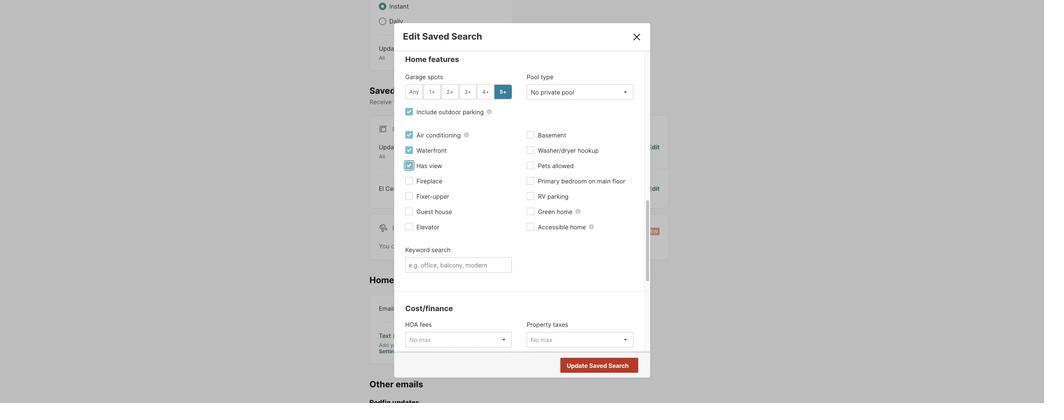 Task type: describe. For each thing, give the bounding box(es) containing it.
no emails
[[590, 185, 618, 193]]

house
[[435, 208, 452, 216]]

cost/finance
[[405, 305, 453, 314]]

has view
[[417, 162, 442, 170]]

0 horizontal spatial your
[[390, 342, 401, 349]]

outdoor
[[439, 108, 461, 116]]

fireplace
[[417, 178, 442, 185]]

guest
[[417, 208, 433, 216]]

emails for other emails
[[396, 380, 423, 390]]

waterfront
[[417, 147, 447, 155]]

2+
[[447, 89, 453, 95]]

1+ radio
[[423, 85, 441, 100]]

create
[[403, 243, 421, 250]]

edit for edit saved search
[[403, 31, 420, 42]]

other
[[370, 380, 394, 390]]

search inside "saved searches receive timely notifications based on your preferred search filters."
[[519, 99, 538, 106]]

edit for edit button to the bottom
[[648, 185, 660, 193]]

filters.
[[539, 99, 557, 106]]

timely
[[393, 99, 411, 106]]

fixer-
[[417, 193, 433, 201]]

text (sms)
[[379, 333, 410, 340]]

green home
[[538, 208, 573, 216]]

daily
[[389, 18, 403, 25]]

hookup
[[578, 147, 599, 155]]

elevator
[[417, 224, 439, 231]]

add your phone number in
[[379, 342, 446, 349]]

1 types from the top
[[401, 45, 417, 52]]

view
[[429, 162, 442, 170]]

washer/dryer
[[538, 147, 576, 155]]

include
[[417, 108, 437, 116]]

other emails
[[370, 380, 423, 390]]

in
[[440, 342, 445, 349]]

account settings
[[379, 342, 468, 355]]

1
[[421, 185, 423, 193]]

property taxes
[[527, 322, 568, 329]]

no results button
[[590, 359, 637, 374]]

update saved search
[[567, 363, 629, 370]]

primary bedroom on main floor
[[538, 178, 625, 185]]

email
[[379, 305, 394, 313]]

1 update types all from the top
[[379, 45, 417, 61]]

1 horizontal spatial parking
[[547, 193, 569, 201]]

allowed
[[552, 162, 574, 170]]

4+
[[482, 89, 489, 95]]

account
[[446, 342, 468, 349]]

any
[[410, 89, 419, 95]]

pets allowed
[[538, 162, 574, 170]]

search for edit saved search
[[451, 31, 482, 42]]

0 vertical spatial update
[[379, 45, 400, 52]]

1+
[[429, 89, 435, 95]]

0 horizontal spatial parking
[[463, 108, 484, 116]]

floor
[[612, 178, 625, 185]]

(sms)
[[393, 333, 410, 340]]

air
[[417, 132, 424, 139]]

2 vertical spatial edit button
[[648, 184, 660, 193]]

no for no results
[[599, 363, 607, 370]]

air conditioning
[[417, 132, 461, 139]]

1 vertical spatial edit button
[[648, 143, 660, 160]]

rv
[[538, 193, 546, 201]]

Any radio
[[405, 85, 423, 100]]

basement
[[538, 132, 566, 139]]

keyword
[[405, 247, 430, 254]]

include outdoor parking
[[417, 108, 484, 116]]

4+ radio
[[477, 85, 495, 100]]

settings
[[379, 349, 400, 355]]

Instant radio
[[379, 3, 386, 10]]

primary
[[538, 178, 560, 185]]

main
[[597, 178, 611, 185]]

fixer-upper
[[417, 193, 449, 201]]

can
[[391, 243, 401, 250]]

garage
[[405, 73, 426, 81]]

searches inside "saved searches receive timely notifications based on your preferred search filters."
[[398, 86, 437, 96]]

el
[[379, 185, 384, 193]]

.
[[400, 349, 402, 355]]

3+
[[464, 89, 471, 95]]

home for accessible home
[[570, 224, 586, 231]]

text
[[379, 333, 391, 340]]

rv parking
[[538, 193, 569, 201]]

all for the middle edit button
[[379, 154, 385, 160]]

pool type
[[527, 73, 553, 81]]

update saved search button
[[560, 359, 638, 374]]

no results
[[599, 363, 628, 370]]

you can create saved searches while searching for
[[379, 243, 525, 250]]

number
[[420, 342, 439, 349]]

cerrito
[[386, 185, 405, 193]]

notifications
[[412, 99, 447, 106]]

instant
[[389, 3, 409, 10]]

type
[[541, 73, 553, 81]]



Task type: vqa. For each thing, say whether or not it's contained in the screenshot.
'Saved'
yes



Task type: locate. For each thing, give the bounding box(es) containing it.
1 horizontal spatial your
[[477, 99, 489, 106]]

1 for from the top
[[392, 126, 404, 133]]

None checkbox
[[480, 332, 504, 342]]

update inside update saved search button
[[567, 363, 588, 370]]

emails
[[600, 185, 618, 193], [396, 380, 423, 390]]

based
[[449, 99, 466, 106]]

1 horizontal spatial search
[[609, 363, 629, 370]]

tours
[[396, 275, 419, 286]]

0 vertical spatial your
[[477, 99, 489, 106]]

add
[[379, 342, 389, 349]]

search
[[519, 99, 538, 106], [432, 247, 451, 254]]

search inside button
[[609, 363, 629, 370]]

0 vertical spatial home
[[405, 55, 427, 64]]

parking down based
[[463, 108, 484, 116]]

edit saved search element
[[403, 31, 623, 42]]

5+ radio
[[494, 85, 512, 100]]

search left filters.
[[519, 99, 538, 106]]

for for for rent
[[392, 225, 404, 232]]

list box down the fees
[[405, 333, 512, 348]]

search up e.g. office, balcony, modern text field
[[432, 247, 451, 254]]

edit saved search dialog
[[394, 23, 650, 404]]

0 horizontal spatial search
[[432, 247, 451, 254]]

fees
[[420, 322, 432, 329]]

0 vertical spatial for
[[392, 126, 404, 133]]

emails for no emails
[[600, 185, 618, 193]]

2 vertical spatial update
[[567, 363, 588, 370]]

0 vertical spatial search
[[519, 99, 538, 106]]

edit inside dialog
[[403, 31, 420, 42]]

home for green home
[[557, 208, 573, 216]]

on left main
[[589, 178, 596, 185]]

searching
[[486, 243, 514, 250]]

home left tours
[[370, 275, 394, 286]]

1 horizontal spatial no
[[599, 363, 607, 370]]

all up el
[[379, 154, 385, 160]]

2+ radio
[[441, 85, 459, 100]]

2 update types all from the top
[[379, 144, 417, 160]]

you
[[379, 243, 389, 250]]

spots
[[428, 73, 443, 81]]

Daily radio
[[379, 18, 386, 25]]

1 vertical spatial update
[[379, 144, 400, 151]]

update types all down for sale on the top left of the page
[[379, 144, 417, 160]]

home up garage
[[405, 55, 427, 64]]

saved inside update saved search button
[[589, 363, 607, 370]]

sale
[[406, 126, 421, 133]]

your up .
[[390, 342, 401, 349]]

1 vertical spatial on
[[589, 178, 596, 185]]

1 horizontal spatial searches
[[442, 243, 468, 250]]

searches
[[398, 86, 437, 96], [442, 243, 468, 250]]

phone
[[403, 342, 418, 349]]

0 vertical spatial types
[[401, 45, 417, 52]]

0 vertical spatial emails
[[600, 185, 618, 193]]

0 vertical spatial no
[[590, 185, 598, 193]]

2 for from the top
[[392, 225, 404, 232]]

update types all
[[379, 45, 417, 61], [379, 144, 417, 160]]

your
[[477, 99, 489, 106], [390, 342, 401, 349]]

0 horizontal spatial searches
[[398, 86, 437, 96]]

all
[[379, 55, 385, 61], [379, 154, 385, 160]]

types up home features on the top left
[[401, 45, 417, 52]]

0 vertical spatial on
[[468, 99, 475, 106]]

update left no results button
[[567, 363, 588, 370]]

for left sale
[[392, 126, 404, 133]]

list box for pool type
[[527, 85, 633, 100]]

home tours
[[370, 275, 419, 286]]

1 all from the top
[[379, 55, 385, 61]]

home
[[405, 55, 427, 64], [370, 275, 394, 286]]

edit
[[403, 31, 420, 42], [493, 45, 504, 52], [648, 144, 660, 151], [648, 185, 660, 193]]

your inside "saved searches receive timely notifications based on your preferred search filters."
[[477, 99, 489, 106]]

types down air
[[401, 144, 417, 151]]

0 vertical spatial edit button
[[493, 44, 504, 61]]

taxes
[[553, 322, 568, 329]]

saved up the receive
[[370, 86, 396, 96]]

home for home tours
[[370, 275, 394, 286]]

no right bedroom at the right top of the page
[[590, 185, 598, 193]]

edit for the middle edit button
[[648, 144, 660, 151]]

1 horizontal spatial search
[[519, 99, 538, 106]]

pool
[[527, 73, 539, 81]]

for sale
[[392, 126, 421, 133]]

for for for sale
[[392, 126, 404, 133]]

0 vertical spatial all
[[379, 55, 385, 61]]

0 vertical spatial home
[[557, 208, 573, 216]]

emails right bedroom at the right top of the page
[[600, 185, 618, 193]]

option group inside "edit saved search" dialog
[[405, 85, 512, 100]]

option group containing any
[[405, 85, 512, 100]]

update down for sale on the top left of the page
[[379, 144, 400, 151]]

0 horizontal spatial emails
[[396, 380, 423, 390]]

property
[[527, 322, 551, 329]]

keyword search
[[405, 247, 451, 254]]

home
[[557, 208, 573, 216], [570, 224, 586, 231]]

0 vertical spatial parking
[[463, 108, 484, 116]]

5+
[[500, 89, 507, 95]]

saved inside "saved searches receive timely notifications based on your preferred search filters."
[[370, 86, 396, 96]]

accessible
[[538, 224, 569, 231]]

home inside "edit saved search" dialog
[[405, 55, 427, 64]]

1 vertical spatial all
[[379, 154, 385, 160]]

pets
[[538, 162, 551, 170]]

2 types from the top
[[401, 144, 417, 151]]

0 horizontal spatial no
[[590, 185, 598, 193]]

on inside "edit saved search" dialog
[[589, 178, 596, 185]]

rent
[[406, 225, 422, 232]]

e.g. office, balcony, modern text field
[[409, 262, 508, 269]]

saved
[[422, 31, 449, 42], [370, 86, 396, 96], [423, 243, 440, 250], [589, 363, 607, 370]]

1 vertical spatial parking
[[547, 193, 569, 201]]

list box down type
[[527, 85, 633, 100]]

bedroom
[[561, 178, 587, 185]]

0 vertical spatial search
[[451, 31, 482, 42]]

on inside "saved searches receive timely notifications based on your preferred search filters."
[[468, 99, 475, 106]]

0 horizontal spatial search
[[451, 31, 482, 42]]

saved down elevator
[[423, 243, 440, 250]]

home up accessible home
[[557, 208, 573, 216]]

no for no emails
[[590, 185, 598, 193]]

all for the top edit button
[[379, 55, 385, 61]]

1 vertical spatial your
[[390, 342, 401, 349]]

guest house
[[417, 208, 452, 216]]

1 vertical spatial for
[[392, 225, 404, 232]]

parking up green home
[[547, 193, 569, 201]]

0 vertical spatial searches
[[398, 86, 437, 96]]

receive
[[370, 99, 392, 106]]

1 horizontal spatial on
[[589, 178, 596, 185]]

saved up home features on the top left
[[422, 31, 449, 42]]

home for home features
[[405, 55, 427, 64]]

search for update saved search
[[609, 363, 629, 370]]

saved searches receive timely notifications based on your preferred search filters.
[[370, 86, 557, 106]]

hoa fees
[[405, 322, 432, 329]]

search
[[451, 31, 482, 42], [609, 363, 629, 370]]

preferred
[[491, 99, 517, 106]]

edit saved search
[[403, 31, 482, 42]]

list box for hoa fees
[[405, 333, 512, 348]]

1 vertical spatial no
[[599, 363, 607, 370]]

garage spots
[[405, 73, 443, 81]]

has
[[417, 162, 427, 170]]

1 vertical spatial home
[[570, 224, 586, 231]]

0 vertical spatial update types all
[[379, 45, 417, 61]]

1 vertical spatial search
[[609, 363, 629, 370]]

1 vertical spatial search
[[432, 247, 451, 254]]

3+ radio
[[459, 85, 477, 100]]

no
[[590, 185, 598, 193], [599, 363, 607, 370]]

update types all up garage
[[379, 45, 417, 61]]

your down 4+ in the top left of the page
[[477, 99, 489, 106]]

on down 3+
[[468, 99, 475, 106]]

home features
[[405, 55, 459, 64]]

el cerrito test 1
[[379, 185, 423, 193]]

search inside dialog
[[432, 247, 451, 254]]

features
[[429, 55, 459, 64]]

0 horizontal spatial home
[[370, 275, 394, 286]]

account settings link
[[379, 342, 468, 355]]

while
[[470, 243, 485, 250]]

conditioning
[[426, 132, 461, 139]]

1 vertical spatial emails
[[396, 380, 423, 390]]

all down "daily" radio
[[379, 55, 385, 61]]

0 horizontal spatial on
[[468, 99, 475, 106]]

green
[[538, 208, 555, 216]]

list box for property taxes
[[527, 333, 633, 348]]

1 vertical spatial home
[[370, 275, 394, 286]]

types
[[401, 45, 417, 52], [401, 144, 417, 151]]

for rent
[[392, 225, 422, 232]]

emails right other
[[396, 380, 423, 390]]

1 vertical spatial searches
[[442, 243, 468, 250]]

for left rent at bottom
[[392, 225, 404, 232]]

upper
[[433, 193, 449, 201]]

test
[[407, 185, 419, 193]]

2 all from the top
[[379, 154, 385, 160]]

edit for the top edit button
[[493, 45, 504, 52]]

parking
[[463, 108, 484, 116], [547, 193, 569, 201]]

searches up e.g. office, balcony, modern text field
[[442, 243, 468, 250]]

results
[[608, 363, 628, 370]]

update down "daily" radio
[[379, 45, 400, 52]]

no inside button
[[599, 363, 607, 370]]

1 vertical spatial types
[[401, 144, 417, 151]]

1 horizontal spatial home
[[405, 55, 427, 64]]

1 vertical spatial update types all
[[379, 144, 417, 160]]

no left "results" in the bottom of the page
[[599, 363, 607, 370]]

1 horizontal spatial emails
[[600, 185, 618, 193]]

list box down taxes
[[527, 333, 633, 348]]

home right accessible
[[570, 224, 586, 231]]

searches down garage
[[398, 86, 437, 96]]

hoa
[[405, 322, 418, 329]]

list box
[[527, 85, 633, 100], [405, 333, 512, 348], [527, 333, 633, 348]]

washer/dryer hookup
[[538, 147, 599, 155]]

update
[[379, 45, 400, 52], [379, 144, 400, 151], [567, 363, 588, 370]]

option group
[[405, 85, 512, 100]]

saved left "results" in the bottom of the page
[[589, 363, 607, 370]]



